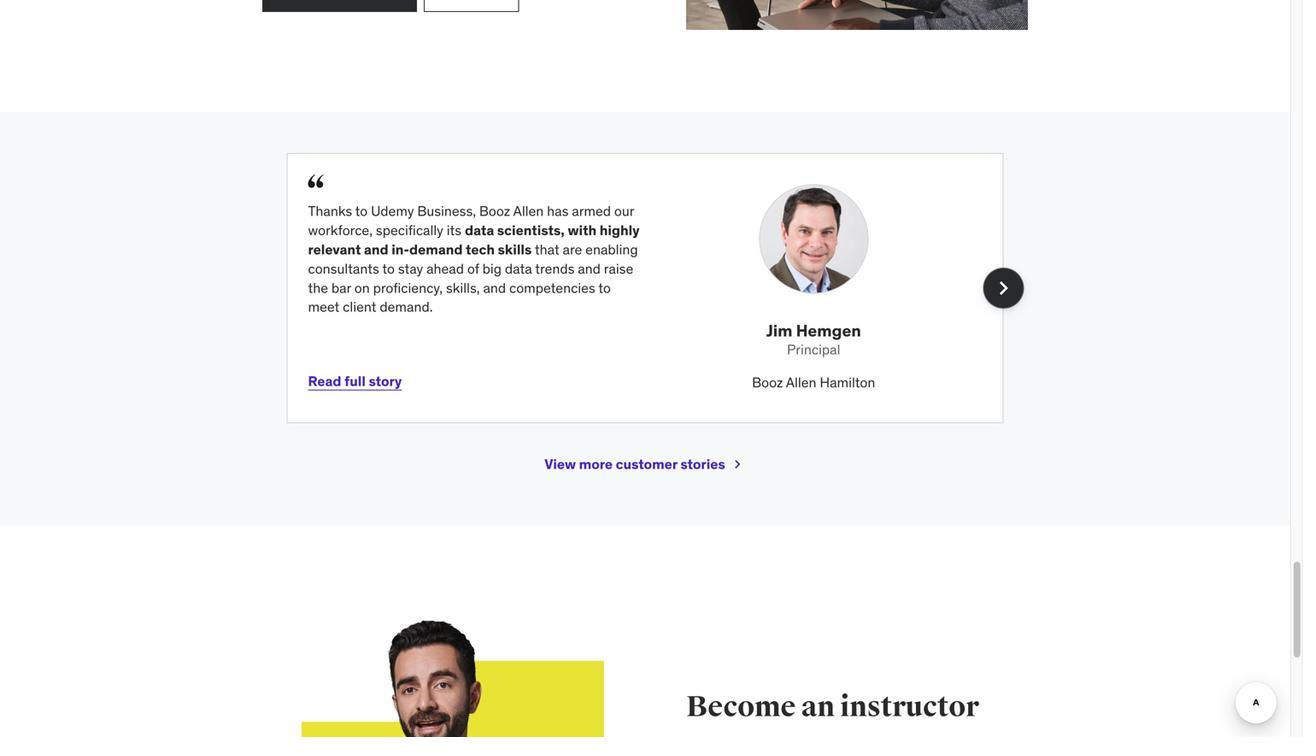 Task type: describe. For each thing, give the bounding box(es) containing it.
has
[[547, 202, 569, 220]]

in-
[[392, 241, 410, 258]]

proficiency,
[[373, 279, 443, 297]]

become an instructor
[[687, 689, 980, 725]]

big
[[483, 260, 502, 277]]

demand
[[410, 241, 463, 258]]

thanks
[[308, 202, 352, 220]]

armed
[[572, 202, 611, 220]]

its
[[447, 222, 462, 239]]

highly
[[600, 222, 640, 239]]

next image inside view more customer stories link
[[729, 456, 746, 473]]

our
[[615, 202, 635, 220]]

specifically
[[376, 222, 444, 239]]

story
[[369, 372, 402, 390]]

full
[[345, 372, 366, 390]]

business,
[[418, 202, 476, 220]]

hamilton
[[820, 374, 876, 391]]

with
[[568, 222, 597, 239]]

data inside that are enabling consultants to stay ahead of big data trends and raise the bar on proficiency, skills, and competencies to meet client demand.
[[505, 260, 532, 277]]

skills,
[[446, 279, 480, 297]]

and inside data scientists, with highly relevant and in-demand tech skills
[[364, 241, 389, 258]]

that
[[535, 241, 560, 258]]

read full story
[[308, 372, 402, 390]]

1 horizontal spatial allen
[[786, 374, 817, 391]]

data scientists, with highly relevant and in-demand tech skills
[[308, 222, 640, 258]]

enabling
[[586, 241, 638, 258]]

read full story link
[[308, 361, 402, 402]]

stories
[[681, 455, 726, 473]]

view
[[545, 455, 576, 473]]

1 horizontal spatial and
[[483, 279, 506, 297]]

to inside thanks to udemy business, booz allen has armed our workforce, specifically its
[[355, 202, 368, 220]]

the
[[308, 279, 328, 297]]

1 horizontal spatial booz
[[753, 374, 783, 391]]

relevant
[[308, 241, 361, 258]]

read
[[308, 372, 342, 390]]

next image inside carousel element
[[991, 275, 1018, 302]]

data inside data scientists, with highly relevant and in-demand tech skills
[[465, 222, 494, 239]]

booz inside thanks to udemy business, booz allen has armed our workforce, specifically its
[[480, 202, 511, 220]]

customer
[[616, 455, 678, 473]]

skills
[[498, 241, 532, 258]]

of
[[468, 260, 479, 277]]

view more customer stories link
[[545, 444, 746, 485]]



Task type: locate. For each thing, give the bounding box(es) containing it.
data
[[465, 222, 494, 239], [505, 260, 532, 277]]

1 vertical spatial data
[[505, 260, 532, 277]]

thanks to udemy business, booz allen has armed our workforce, specifically its
[[308, 202, 635, 239]]

booz allen hamilton
[[753, 374, 876, 391]]

allen
[[513, 202, 544, 220], [786, 374, 817, 391]]

0 vertical spatial booz
[[480, 202, 511, 220]]

0 vertical spatial and
[[364, 241, 389, 258]]

1 horizontal spatial to
[[383, 260, 395, 277]]

jim
[[767, 320, 793, 341]]

and down "big" on the top
[[483, 279, 506, 297]]

and
[[364, 241, 389, 258], [578, 260, 601, 277], [483, 279, 506, 297]]

1 vertical spatial booz
[[753, 374, 783, 391]]

2 horizontal spatial and
[[578, 260, 601, 277]]

to
[[355, 202, 368, 220], [383, 260, 395, 277], [599, 279, 611, 297]]

instructor
[[841, 689, 980, 725]]

view more customer stories
[[545, 455, 726, 473]]

carousel element
[[287, 153, 1025, 423]]

on
[[355, 279, 370, 297]]

0 vertical spatial next image
[[991, 275, 1018, 302]]

0 horizontal spatial allen
[[513, 202, 544, 220]]

workforce,
[[308, 222, 373, 239]]

trends
[[535, 260, 575, 277]]

2 vertical spatial and
[[483, 279, 506, 297]]

1 vertical spatial to
[[383, 260, 395, 277]]

0 vertical spatial allen
[[513, 202, 544, 220]]

and down are
[[578, 260, 601, 277]]

scientists,
[[497, 222, 565, 239]]

bar
[[332, 279, 351, 297]]

hemgen
[[797, 320, 862, 341]]

demand.
[[380, 298, 433, 316]]

ahead
[[427, 260, 464, 277]]

principal
[[787, 341, 841, 358]]

0 vertical spatial to
[[355, 202, 368, 220]]

1 vertical spatial next image
[[729, 456, 746, 473]]

booz down the jim at right top
[[753, 374, 783, 391]]

and left in-
[[364, 241, 389, 258]]

meet
[[308, 298, 340, 316]]

client
[[343, 298, 377, 316]]

booz
[[480, 202, 511, 220], [753, 374, 783, 391]]

2 vertical spatial to
[[599, 279, 611, 297]]

that are enabling consultants to stay ahead of big data trends and raise the bar on proficiency, skills, and competencies to meet client demand.
[[308, 241, 638, 316]]

tech
[[466, 241, 495, 258]]

to up workforce,
[[355, 202, 368, 220]]

allen down principal
[[786, 374, 817, 391]]

data up tech
[[465, 222, 494, 239]]

jim hemgen principal
[[767, 320, 862, 358]]

next image
[[991, 275, 1018, 302], [729, 456, 746, 473]]

stay
[[398, 260, 423, 277]]

an
[[802, 689, 835, 725]]

become
[[687, 689, 796, 725]]

1 horizontal spatial next image
[[991, 275, 1018, 302]]

0 horizontal spatial to
[[355, 202, 368, 220]]

0 horizontal spatial booz
[[480, 202, 511, 220]]

0 horizontal spatial next image
[[729, 456, 746, 473]]

competencies
[[510, 279, 596, 297]]

1 horizontal spatial data
[[505, 260, 532, 277]]

to down raise in the top left of the page
[[599, 279, 611, 297]]

udemy
[[371, 202, 414, 220]]

0 vertical spatial data
[[465, 222, 494, 239]]

1 vertical spatial and
[[578, 260, 601, 277]]

0 horizontal spatial data
[[465, 222, 494, 239]]

are
[[563, 241, 583, 258]]

allen inside thanks to udemy business, booz allen has armed our workforce, specifically its
[[513, 202, 544, 220]]

0 horizontal spatial and
[[364, 241, 389, 258]]

booz up data scientists, with highly relevant and in-demand tech skills
[[480, 202, 511, 220]]

more
[[579, 455, 613, 473]]

1 vertical spatial allen
[[786, 374, 817, 391]]

allen up scientists,
[[513, 202, 544, 220]]

consultants
[[308, 260, 379, 277]]

2 horizontal spatial to
[[599, 279, 611, 297]]

raise
[[604, 260, 634, 277]]

data down the skills
[[505, 260, 532, 277]]

to left stay
[[383, 260, 395, 277]]



Task type: vqa. For each thing, say whether or not it's contained in the screenshot.
Essential
no



